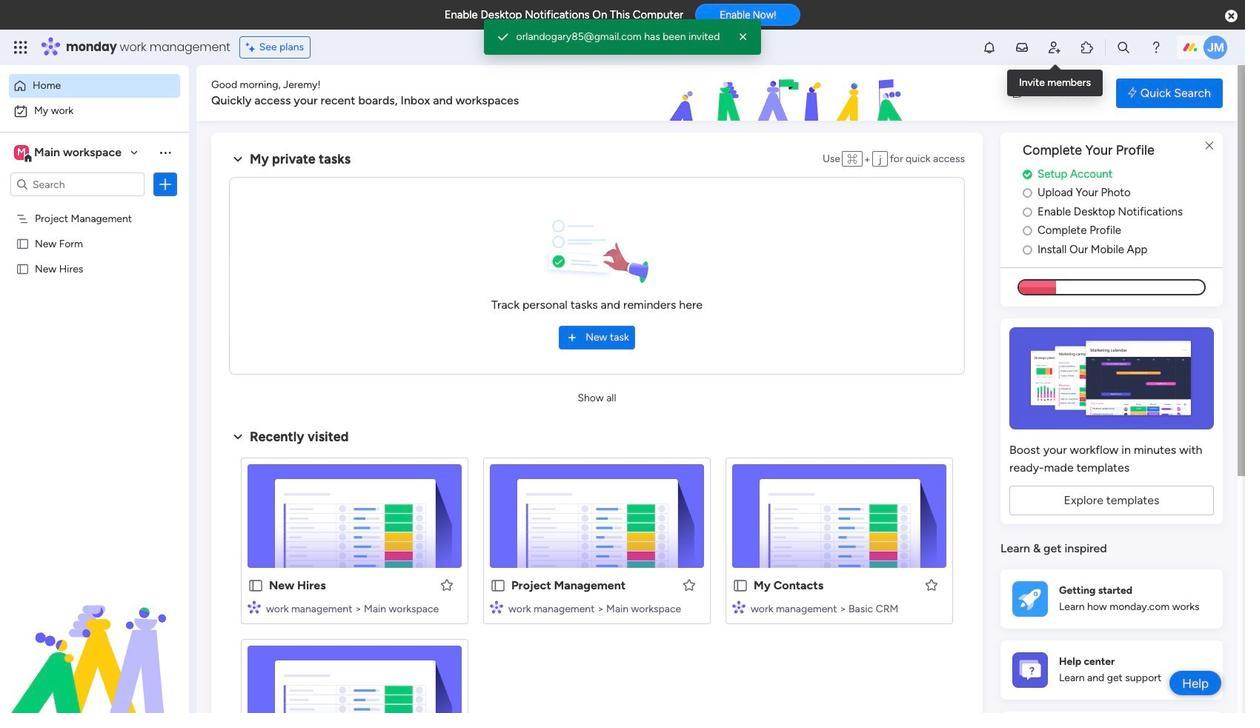 Task type: vqa. For each thing, say whether or not it's contained in the screenshot.
the rightmost Lottie Animation "image"
yes



Task type: locate. For each thing, give the bounding box(es) containing it.
public board image for 1st add to favorites icon from left
[[248, 578, 264, 594]]

1 public board image from the left
[[248, 578, 264, 594]]

0 horizontal spatial lottie animation image
[[0, 564, 189, 714]]

add to favorites image
[[440, 578, 454, 593], [924, 578, 939, 593]]

lottie animation image
[[581, 65, 998, 122], [0, 564, 189, 714]]

see plans image
[[246, 39, 259, 56]]

1 vertical spatial lottie animation image
[[0, 564, 189, 714]]

1 horizontal spatial lottie animation image
[[581, 65, 998, 122]]

0 vertical spatial lottie animation image
[[581, 65, 998, 122]]

templates image image
[[1014, 328, 1210, 430]]

close my private tasks image
[[229, 150, 247, 168]]

3 circle o image from the top
[[1023, 226, 1032, 237]]

Search in workspace field
[[31, 176, 124, 193]]

circle o image
[[1023, 188, 1032, 199], [1023, 207, 1032, 218], [1023, 226, 1032, 237], [1023, 244, 1032, 256]]

1 horizontal spatial add to favorites image
[[924, 578, 939, 593]]

public board image
[[248, 578, 264, 594], [490, 578, 506, 594]]

1 horizontal spatial public board image
[[490, 578, 506, 594]]

v2 user feedback image
[[1013, 85, 1024, 101]]

0 horizontal spatial add to favorites image
[[440, 578, 454, 593]]

2 vertical spatial option
[[0, 205, 189, 208]]

1 vertical spatial lottie animation element
[[0, 564, 189, 714]]

2 public board image from the left
[[490, 578, 506, 594]]

lottie animation image for left lottie animation element
[[0, 564, 189, 714]]

invite members image
[[1047, 40, 1062, 55]]

0 vertical spatial public board image
[[16, 236, 30, 251]]

help image
[[1149, 40, 1164, 55]]

0 horizontal spatial public board image
[[248, 578, 264, 594]]

0 vertical spatial option
[[9, 74, 180, 98]]

check circle image
[[1023, 169, 1032, 180]]

notifications image
[[982, 40, 997, 55]]

1 vertical spatial option
[[9, 99, 180, 123]]

2 add to favorites image from the left
[[924, 578, 939, 593]]

1 circle o image from the top
[[1023, 188, 1032, 199]]

workspace options image
[[158, 145, 173, 160]]

lottie animation element
[[581, 65, 998, 122], [0, 564, 189, 714]]

alert
[[484, 19, 762, 55]]

monday marketplace image
[[1080, 40, 1095, 55]]

4 circle o image from the top
[[1023, 244, 1032, 256]]

2 vertical spatial public board image
[[732, 578, 749, 594]]

jeremy miller image
[[1204, 36, 1227, 59]]

1 horizontal spatial lottie animation element
[[581, 65, 998, 122]]

1 add to favorites image from the left
[[440, 578, 454, 593]]

close image
[[736, 30, 751, 44]]

public board image
[[16, 236, 30, 251], [16, 262, 30, 276], [732, 578, 749, 594]]

option
[[9, 74, 180, 98], [9, 99, 180, 123], [0, 205, 189, 208]]

list box
[[0, 203, 189, 481]]

public board image inside quick search results list box
[[732, 578, 749, 594]]

0 vertical spatial lottie animation element
[[581, 65, 998, 122]]



Task type: describe. For each thing, give the bounding box(es) containing it.
0 horizontal spatial lottie animation element
[[0, 564, 189, 714]]

public board image for add to favorites image
[[490, 578, 506, 594]]

dapulse close image
[[1225, 9, 1238, 24]]

close recently visited image
[[229, 428, 247, 446]]

update feed image
[[1015, 40, 1030, 55]]

1 vertical spatial public board image
[[16, 262, 30, 276]]

lottie animation image for top lottie animation element
[[581, 65, 998, 122]]

search everything image
[[1116, 40, 1131, 55]]

quick search results list box
[[229, 446, 965, 714]]

add to favorites image
[[682, 578, 697, 593]]

workspace selection element
[[14, 144, 124, 163]]

getting started element
[[1001, 570, 1223, 629]]

help center element
[[1001, 641, 1223, 700]]

options image
[[158, 177, 173, 192]]

workspace image
[[14, 145, 29, 161]]

v2 bolt switch image
[[1128, 85, 1137, 101]]

dapulse x slim image
[[1201, 137, 1219, 155]]

select product image
[[13, 40, 28, 55]]

2 circle o image from the top
[[1023, 207, 1032, 218]]



